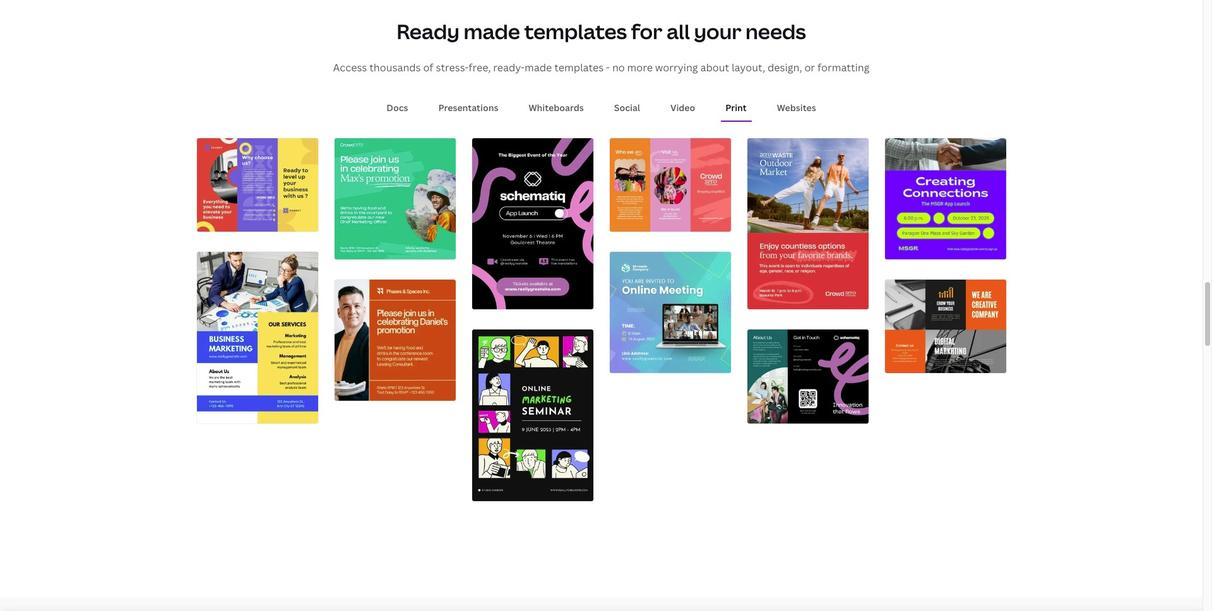 Task type: describe. For each thing, give the bounding box(es) containing it.
0 vertical spatial templates
[[524, 18, 627, 45]]

1 horizontal spatial made
[[525, 60, 552, 74]]

marketing brochure in pastel pink red orange chic photocentric frames style image
[[610, 138, 731, 232]]

ready
[[397, 18, 460, 45]]

design,
[[768, 60, 802, 74]]

docs
[[387, 102, 408, 114]]

whiteboards
[[529, 102, 584, 114]]

promotion invitation in terracotta cream black warm & modern style image
[[334, 280, 456, 401]]

-
[[606, 60, 610, 74]]

stress-
[[436, 60, 469, 74]]

or
[[805, 60, 815, 74]]

docs button
[[382, 96, 413, 120]]

blue & yellow modern business marketing poster image
[[197, 252, 318, 424]]

promotion invitation in bright green green chic photocentric frames style image
[[334, 138, 456, 259]]

commercial event poster in red white chic photocentric frames style image
[[747, 138, 869, 309]]

layout,
[[732, 60, 765, 74]]

about
[[701, 60, 729, 74]]

formatting
[[818, 60, 870, 74]]

presentations
[[439, 102, 498, 114]]

presentations button
[[433, 96, 504, 120]]

access thousands of stress-free, ready-made templates - no more worrying about layout, design, or formatting
[[333, 60, 870, 74]]

access
[[333, 60, 367, 74]]

orange purple colorful modern trifold brochure image
[[197, 138, 318, 232]]

websites button
[[772, 96, 821, 120]]

social
[[614, 102, 640, 114]]

print
[[726, 102, 747, 114]]

colourful illustration online marketing seminar poster image
[[472, 330, 593, 501]]

social button
[[609, 96, 645, 120]]



Task type: vqa. For each thing, say whether or not it's contained in the screenshot.
the made to the left
yes



Task type: locate. For each thing, give the bounding box(es) containing it.
1 vertical spatial templates
[[555, 60, 604, 74]]

video button
[[666, 96, 700, 120]]

templates
[[524, 18, 627, 45], [555, 60, 604, 74]]

for
[[631, 18, 663, 45]]

tosca yellow gradient corporate online meeting invitation image
[[610, 252, 731, 373]]

neon green and purple friendly professional messenger app company event invitation image
[[885, 138, 1006, 259]]

templates left '-'
[[555, 60, 604, 74]]

ready-
[[493, 60, 525, 74]]

all
[[667, 18, 690, 45]]

0 vertical spatial made
[[464, 18, 520, 45]]

print button
[[721, 96, 752, 120]]

of
[[423, 60, 434, 74]]

0 horizontal spatial made
[[464, 18, 520, 45]]

commercial event poster in black and white purple pink bold gradient style image
[[472, 138, 593, 309]]

worrying
[[655, 60, 698, 74]]

made up whiteboards
[[525, 60, 552, 74]]

your
[[694, 18, 742, 45]]

made up 'free,'
[[464, 18, 520, 45]]

marketing brochure in black and white turquoise purple bold gradient style image
[[747, 330, 869, 424]]

free,
[[469, 60, 491, 74]]

video
[[671, 102, 695, 114]]

digital marketing business trifold brochure image
[[885, 280, 1006, 373]]

no
[[612, 60, 625, 74]]

websites
[[777, 102, 816, 114]]

templates up access thousands of stress-free, ready-made templates - no more worrying about layout, design, or formatting
[[524, 18, 627, 45]]

needs
[[746, 18, 806, 45]]

whiteboards button
[[524, 96, 589, 120]]

thousands
[[370, 60, 421, 74]]

ready made templates for all your needs
[[397, 18, 806, 45]]

more
[[627, 60, 653, 74]]

1 vertical spatial made
[[525, 60, 552, 74]]

made
[[464, 18, 520, 45], [525, 60, 552, 74]]



